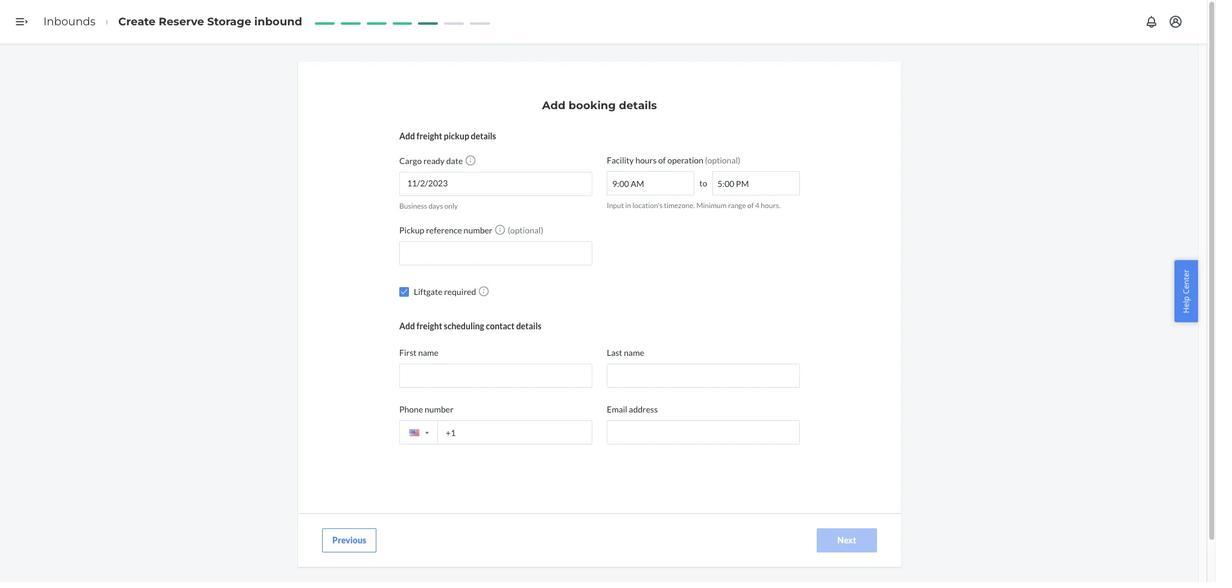 Task type: vqa. For each thing, say whether or not it's contained in the screenshot.
to
no



Task type: locate. For each thing, give the bounding box(es) containing it.
1 vertical spatial freight
[[417, 321, 442, 331]]

None text field
[[607, 171, 695, 196], [399, 364, 593, 388], [607, 364, 800, 388], [607, 171, 695, 196], [399, 364, 593, 388], [607, 364, 800, 388]]

add freight pickup details
[[399, 131, 496, 141]]

0 vertical spatial details
[[619, 99, 657, 112]]

1 vertical spatial add
[[399, 131, 415, 141]]

0 horizontal spatial (optional)
[[506, 225, 543, 235]]

1 horizontal spatial details
[[516, 321, 542, 331]]

pickup
[[399, 225, 425, 235]]

number right reference
[[464, 225, 493, 235]]

create reserve storage inbound
[[118, 15, 302, 28]]

None text field
[[712, 171, 800, 196], [399, 241, 593, 266], [607, 421, 800, 445], [712, 171, 800, 196], [399, 241, 593, 266], [607, 421, 800, 445]]

number up united states: + 1 image at the left of the page
[[425, 404, 454, 415]]

details right pickup
[[471, 131, 496, 141]]

booking
[[569, 99, 616, 112]]

1 vertical spatial (optional)
[[506, 225, 543, 235]]

0 vertical spatial of
[[658, 155, 666, 165]]

add
[[542, 99, 566, 112], [399, 131, 415, 141], [399, 321, 415, 331]]

1 vertical spatial details
[[471, 131, 496, 141]]

inbounds
[[43, 15, 96, 28]]

liftgate required
[[414, 287, 476, 297]]

freight
[[417, 131, 442, 141], [417, 321, 442, 331]]

(optional)
[[705, 155, 741, 165], [506, 225, 543, 235]]

minimum
[[697, 201, 727, 210]]

first name
[[399, 348, 439, 358]]

inbounds link
[[43, 15, 96, 28]]

reference
[[426, 225, 462, 235]]

last name
[[607, 348, 644, 358]]

of right hours
[[658, 155, 666, 165]]

0 vertical spatial freight
[[417, 131, 442, 141]]

next button
[[817, 529, 877, 553]]

4
[[756, 201, 760, 210]]

None checkbox
[[399, 287, 409, 297]]

center
[[1181, 269, 1192, 294]]

11/2/2023
[[407, 178, 448, 188]]

days
[[429, 202, 443, 211]]

0 vertical spatial (optional)
[[705, 155, 741, 165]]

2 name from the left
[[624, 348, 644, 358]]

name right the last
[[624, 348, 644, 358]]

add left 'booking'
[[542, 99, 566, 112]]

1 horizontal spatial (optional)
[[705, 155, 741, 165]]

range
[[728, 201, 746, 210]]

1 name from the left
[[418, 348, 439, 358]]

details right 'booking'
[[619, 99, 657, 112]]

required
[[444, 287, 476, 297]]

name right the first
[[418, 348, 439, 358]]

open notifications image
[[1145, 14, 1159, 29]]

add up the first
[[399, 321, 415, 331]]

reserve
[[159, 15, 204, 28]]

2 vertical spatial details
[[516, 321, 542, 331]]

1 freight from the top
[[417, 131, 442, 141]]

ready
[[424, 156, 445, 166]]

add for add booking details
[[542, 99, 566, 112]]

add up cargo
[[399, 131, 415, 141]]

last
[[607, 348, 622, 358]]

1 vertical spatial number
[[425, 404, 454, 415]]

help center
[[1181, 269, 1192, 313]]

freight up first name
[[417, 321, 442, 331]]

details right contact
[[516, 321, 542, 331]]

next
[[838, 535, 857, 546]]

liftgate
[[414, 287, 443, 297]]

of
[[658, 155, 666, 165], [748, 201, 754, 210]]

freight up cargo ready date
[[417, 131, 442, 141]]

storage
[[207, 15, 251, 28]]

2 vertical spatial add
[[399, 321, 415, 331]]

of left the 4 at the right top
[[748, 201, 754, 210]]

1 vertical spatial of
[[748, 201, 754, 210]]

date
[[446, 156, 463, 166]]

address
[[629, 404, 658, 415]]

2 freight from the top
[[417, 321, 442, 331]]

previous button
[[322, 529, 377, 553]]

1 horizontal spatial of
[[748, 201, 754, 210]]

first
[[399, 348, 417, 358]]

united states: + 1 image
[[425, 432, 429, 434]]

details
[[619, 99, 657, 112], [471, 131, 496, 141], [516, 321, 542, 331]]

name
[[418, 348, 439, 358], [624, 348, 644, 358]]

1 horizontal spatial name
[[624, 348, 644, 358]]

add booking details
[[542, 99, 657, 112]]

0 horizontal spatial name
[[418, 348, 439, 358]]

0 vertical spatial number
[[464, 225, 493, 235]]

0 vertical spatial add
[[542, 99, 566, 112]]

number
[[464, 225, 493, 235], [425, 404, 454, 415]]

operation
[[668, 155, 704, 165]]

open navigation image
[[14, 14, 29, 29]]

only
[[445, 202, 458, 211]]

help center button
[[1175, 260, 1198, 322]]

in
[[625, 201, 631, 210]]



Task type: describe. For each thing, give the bounding box(es) containing it.
create
[[118, 15, 156, 28]]

phone number
[[399, 404, 454, 415]]

name for last name
[[624, 348, 644, 358]]

breadcrumbs navigation
[[34, 4, 312, 39]]

pickup reference number
[[399, 225, 493, 235]]

add for add freight pickup details
[[399, 131, 415, 141]]

input
[[607, 201, 624, 210]]

inbound
[[254, 15, 302, 28]]

location's
[[633, 201, 663, 210]]

timezone.
[[664, 201, 695, 210]]

phone
[[399, 404, 423, 415]]

email address
[[607, 404, 658, 415]]

email
[[607, 404, 627, 415]]

previous
[[332, 535, 366, 546]]

freight for scheduling
[[417, 321, 442, 331]]

add freight scheduling contact details
[[399, 321, 542, 331]]

scheduling
[[444, 321, 484, 331]]

input in location's timezone. minimum range of 4 hours.
[[607, 201, 781, 210]]

contact
[[486, 321, 515, 331]]

add for add freight scheduling contact details
[[399, 321, 415, 331]]

0 horizontal spatial details
[[471, 131, 496, 141]]

pickup
[[444, 131, 469, 141]]

0 horizontal spatial of
[[658, 155, 666, 165]]

business days only
[[399, 202, 458, 211]]

0 horizontal spatial number
[[425, 404, 454, 415]]

name for first name
[[418, 348, 439, 358]]

facility hours of operation (optional)
[[607, 155, 741, 165]]

1 horizontal spatial number
[[464, 225, 493, 235]]

freight for pickup
[[417, 131, 442, 141]]

hours
[[636, 155, 657, 165]]

business
[[399, 202, 427, 211]]

cargo ready date
[[399, 156, 463, 166]]

facility
[[607, 155, 634, 165]]

2 horizontal spatial details
[[619, 99, 657, 112]]

open account menu image
[[1169, 14, 1183, 29]]

help
[[1181, 296, 1192, 313]]

cargo
[[399, 156, 422, 166]]

1 (702) 123-4567 telephone field
[[399, 421, 593, 445]]

hours.
[[761, 201, 781, 210]]



